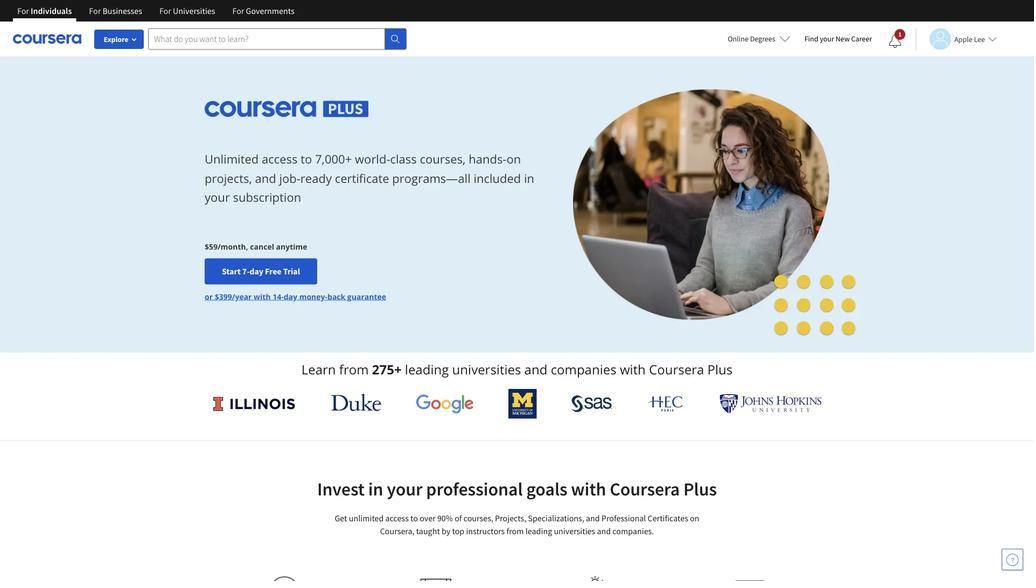 Task type: describe. For each thing, give the bounding box(es) containing it.
governments
[[246, 5, 295, 16]]

for individuals
[[17, 5, 72, 16]]

flexible learning image
[[576, 577, 613, 582]]

specializations,
[[528, 513, 584, 524]]

to inside unlimited access to 7,000+ world-class courses, hands-on projects, and job-ready certificate programs—all included in your subscription
[[301, 151, 312, 167]]

class
[[390, 151, 417, 167]]

online degrees button
[[719, 27, 799, 51]]

show notifications image
[[889, 35, 902, 48]]

universities inside get unlimited access to over 90% of courses, projects, specializations, and professional certificates on coursera, taught by top instructors from leading universities and companies.
[[554, 526, 596, 537]]

trial
[[283, 266, 300, 277]]

university of illinois at urbana-champaign image
[[212, 396, 297, 413]]

leading inside get unlimited access to over 90% of courses, projects, specializations, and professional certificates on coursera, taught by top instructors from leading universities and companies.
[[526, 526, 552, 537]]

courses, inside unlimited access to 7,000+ world-class courses, hands-on projects, and job-ready certificate programs—all included in your subscription
[[420, 151, 466, 167]]

learn
[[302, 361, 336, 379]]

7-
[[242, 266, 250, 277]]

professional
[[602, 513, 646, 524]]

online degrees
[[728, 34, 776, 44]]

find your new career link
[[799, 32, 878, 46]]

unlimited access to 7,000+ world-class courses, hands-on projects, and job-ready certificate programs—all included in your subscription
[[205, 151, 535, 205]]

for for individuals
[[17, 5, 29, 16]]

explore button
[[94, 30, 144, 49]]

access inside unlimited access to 7,000+ world-class courses, hands-on projects, and job-ready certificate programs—all included in your subscription
[[262, 151, 298, 167]]

programs—all
[[392, 170, 471, 186]]

for for governments
[[232, 5, 244, 16]]

apple lee
[[955, 34, 986, 44]]

start 7-day free trial button
[[205, 259, 317, 285]]

275+
[[372, 361, 402, 379]]

projects,
[[205, 170, 252, 186]]

for governments
[[232, 5, 295, 16]]

1 button
[[880, 29, 911, 54]]

businesses
[[103, 5, 142, 16]]

1 vertical spatial day
[[284, 292, 297, 302]]

anytime
[[276, 242, 307, 252]]

over
[[420, 513, 436, 524]]

hec paris image
[[648, 393, 685, 415]]

$399
[[215, 292, 232, 302]]

and up university of michigan image
[[525, 361, 548, 379]]

access inside get unlimited access to over 90% of courses, projects, specializations, and professional certificates on coursera, taught by top instructors from leading universities and companies.
[[386, 513, 409, 524]]

or $399 /year with 14-day money-back guarantee
[[205, 292, 386, 302]]

included
[[474, 170, 521, 186]]

coursera plus image
[[205, 101, 369, 117]]

job-
[[279, 170, 301, 186]]

on inside get unlimited access to over 90% of courses, projects, specializations, and professional certificates on coursera, taught by top instructors from leading universities and companies.
[[690, 513, 700, 524]]

and inside unlimited access to 7,000+ world-class courses, hands-on projects, and job-ready certificate programs—all included in your subscription
[[255, 170, 276, 186]]

projects,
[[495, 513, 527, 524]]

14-
[[273, 292, 284, 302]]

world-
[[355, 151, 390, 167]]

companies.
[[613, 526, 654, 537]]

individuals
[[31, 5, 72, 16]]

johns hopkins university image
[[720, 394, 822, 414]]

0 horizontal spatial from
[[339, 361, 369, 379]]

invest
[[317, 478, 365, 501]]

/month,
[[218, 242, 248, 252]]

0 vertical spatial leading
[[405, 361, 449, 379]]

1 vertical spatial plus
[[684, 478, 717, 501]]

universities
[[173, 5, 215, 16]]

for businesses
[[89, 5, 142, 16]]

lee
[[974, 34, 986, 44]]

sas image
[[572, 396, 613, 413]]

for for universities
[[159, 5, 171, 16]]

free
[[265, 266, 282, 277]]

coursera image
[[13, 30, 81, 48]]

cancel
[[250, 242, 274, 252]]

certificate
[[335, 170, 389, 186]]

banner navigation
[[9, 0, 303, 22]]

$59
[[205, 242, 218, 252]]



Task type: locate. For each thing, give the bounding box(es) containing it.
0 vertical spatial on
[[507, 151, 521, 167]]

coursera up hec paris image in the bottom of the page
[[649, 361, 704, 379]]

0 horizontal spatial access
[[262, 151, 298, 167]]

universities down the "specializations,"
[[554, 526, 596, 537]]

instructors
[[466, 526, 505, 537]]

career
[[852, 34, 872, 44]]

explore
[[104, 34, 129, 44]]

coursera up professional
[[610, 478, 680, 501]]

money-
[[299, 292, 328, 302]]

get unlimited access to over 90% of courses, projects, specializations, and professional certificates on coursera, taught by top instructors from leading universities and companies.
[[335, 513, 700, 537]]

taught
[[416, 526, 440, 537]]

access up coursera,
[[386, 513, 409, 524]]

0 vertical spatial in
[[524, 170, 535, 186]]

0 vertical spatial universities
[[452, 361, 521, 379]]

0 horizontal spatial leading
[[405, 361, 449, 379]]

courses, up programs—all
[[420, 151, 466, 167]]

learn anything image
[[270, 577, 299, 582]]

1 horizontal spatial day
[[284, 292, 297, 302]]

4 for from the left
[[232, 5, 244, 16]]

duke university image
[[331, 394, 381, 412]]

and down professional
[[597, 526, 611, 537]]

in inside unlimited access to 7,000+ world-class courses, hands-on projects, and job-ready certificate programs—all included in your subscription
[[524, 170, 535, 186]]

1 vertical spatial in
[[368, 478, 383, 501]]

hands-
[[469, 151, 507, 167]]

for left universities
[[159, 5, 171, 16]]

0 vertical spatial from
[[339, 361, 369, 379]]

back
[[328, 292, 346, 302]]

1 vertical spatial on
[[690, 513, 700, 524]]

your up over
[[387, 478, 423, 501]]

0 horizontal spatial day
[[250, 266, 263, 277]]

for left individuals
[[17, 5, 29, 16]]

find
[[805, 34, 819, 44]]

your inside unlimited access to 7,000+ world-class courses, hands-on projects, and job-ready certificate programs—all included in your subscription
[[205, 189, 230, 205]]

from
[[339, 361, 369, 379], [507, 526, 524, 537]]

day left money-
[[284, 292, 297, 302]]

for universities
[[159, 5, 215, 16]]

apple
[[955, 34, 973, 44]]

plus
[[708, 361, 733, 379], [684, 478, 717, 501]]

day inside button
[[250, 266, 263, 277]]

2 horizontal spatial with
[[620, 361, 646, 379]]

with
[[254, 292, 271, 302], [620, 361, 646, 379], [571, 478, 606, 501]]

1 vertical spatial your
[[205, 189, 230, 205]]

for left businesses
[[89, 5, 101, 16]]

save money image
[[420, 579, 459, 582]]

with right goals in the right of the page
[[571, 478, 606, 501]]

new
[[836, 34, 850, 44]]

0 vertical spatial your
[[820, 34, 835, 44]]

your right find
[[820, 34, 835, 44]]

$59 /month, cancel anytime
[[205, 242, 307, 252]]

courses,
[[420, 151, 466, 167], [464, 513, 493, 524]]

0 horizontal spatial on
[[507, 151, 521, 167]]

courses, up instructors
[[464, 513, 493, 524]]

your
[[820, 34, 835, 44], [205, 189, 230, 205], [387, 478, 423, 501]]

from inside get unlimited access to over 90% of courses, projects, specializations, and professional certificates on coursera, taught by top instructors from leading universities and companies.
[[507, 526, 524, 537]]

1 horizontal spatial to
[[411, 513, 418, 524]]

and up subscription
[[255, 170, 276, 186]]

get
[[335, 513, 347, 524]]

guarantee
[[347, 292, 386, 302]]

1 horizontal spatial universities
[[554, 526, 596, 537]]

1 vertical spatial courses,
[[464, 513, 493, 524]]

subscription
[[233, 189, 301, 205]]

in right included
[[524, 170, 535, 186]]

1 horizontal spatial leading
[[526, 526, 552, 537]]

2 horizontal spatial your
[[820, 34, 835, 44]]

in
[[524, 170, 535, 186], [368, 478, 383, 501]]

leading
[[405, 361, 449, 379], [526, 526, 552, 537]]

and
[[255, 170, 276, 186], [525, 361, 548, 379], [586, 513, 600, 524], [597, 526, 611, 537]]

start
[[222, 266, 241, 277]]

0 vertical spatial coursera
[[649, 361, 704, 379]]

None search field
[[148, 28, 407, 50]]

degrees
[[750, 34, 776, 44]]

professional
[[426, 478, 523, 501]]

2 for from the left
[[89, 5, 101, 16]]

start 7-day free trial
[[222, 266, 300, 277]]

1 vertical spatial universities
[[554, 526, 596, 537]]

by
[[442, 526, 451, 537]]

day left free
[[250, 266, 263, 277]]

1 vertical spatial access
[[386, 513, 409, 524]]

2 vertical spatial your
[[387, 478, 423, 501]]

invest in your professional goals with coursera plus
[[317, 478, 717, 501]]

of
[[455, 513, 462, 524]]

apple lee button
[[916, 28, 997, 50]]

universities up university of michigan image
[[452, 361, 521, 379]]

1 vertical spatial with
[[620, 361, 646, 379]]

universities
[[452, 361, 521, 379], [554, 526, 596, 537]]

with right companies
[[620, 361, 646, 379]]

on inside unlimited access to 7,000+ world-class courses, hands-on projects, and job-ready certificate programs—all included in your subscription
[[507, 151, 521, 167]]

to left over
[[411, 513, 418, 524]]

day
[[250, 266, 263, 277], [284, 292, 297, 302]]

3 for from the left
[[159, 5, 171, 16]]

leading down the "specializations,"
[[526, 526, 552, 537]]

90%
[[437, 513, 453, 524]]

1 vertical spatial coursera
[[610, 478, 680, 501]]

0 vertical spatial plus
[[708, 361, 733, 379]]

leading up google image
[[405, 361, 449, 379]]

learn from 275+ leading universities and companies with coursera plus
[[302, 361, 733, 379]]

online
[[728, 34, 749, 44]]

0 vertical spatial to
[[301, 151, 312, 167]]

courses, inside get unlimited access to over 90% of courses, projects, specializations, and professional certificates on coursera, taught by top instructors from leading universities and companies.
[[464, 513, 493, 524]]

coursera,
[[380, 526, 415, 537]]

on
[[507, 151, 521, 167], [690, 513, 700, 524]]

1 vertical spatial to
[[411, 513, 418, 524]]

0 horizontal spatial to
[[301, 151, 312, 167]]

0 horizontal spatial your
[[205, 189, 230, 205]]

with left the 14-
[[254, 292, 271, 302]]

to up ready
[[301, 151, 312, 167]]

google image
[[416, 394, 474, 414]]

0 vertical spatial day
[[250, 266, 263, 277]]

unlimited
[[205, 151, 259, 167]]

ready
[[301, 170, 332, 186]]

on up included
[[507, 151, 521, 167]]

0 horizontal spatial with
[[254, 292, 271, 302]]

1 horizontal spatial access
[[386, 513, 409, 524]]

7,000+
[[315, 151, 352, 167]]

coursera
[[649, 361, 704, 379], [610, 478, 680, 501]]

0 horizontal spatial in
[[368, 478, 383, 501]]

top
[[452, 526, 465, 537]]

1 horizontal spatial with
[[571, 478, 606, 501]]

1 horizontal spatial your
[[387, 478, 423, 501]]

in up unlimited at left
[[368, 478, 383, 501]]

0 vertical spatial courses,
[[420, 151, 466, 167]]

to
[[301, 151, 312, 167], [411, 513, 418, 524]]

or
[[205, 292, 213, 302]]

goals
[[527, 478, 568, 501]]

and left professional
[[586, 513, 600, 524]]

0 vertical spatial with
[[254, 292, 271, 302]]

help center image
[[1007, 554, 1019, 567]]

1 horizontal spatial on
[[690, 513, 700, 524]]

from left "275+"
[[339, 361, 369, 379]]

1 for from the left
[[17, 5, 29, 16]]

companies
[[551, 361, 617, 379]]

/year
[[232, 292, 252, 302]]

university of michigan image
[[509, 390, 537, 419]]

0 vertical spatial access
[[262, 151, 298, 167]]

for for businesses
[[89, 5, 101, 16]]

1 horizontal spatial from
[[507, 526, 524, 537]]

1 horizontal spatial in
[[524, 170, 535, 186]]

find your new career
[[805, 34, 872, 44]]

0 horizontal spatial universities
[[452, 361, 521, 379]]

access up job-
[[262, 151, 298, 167]]

1 vertical spatial leading
[[526, 526, 552, 537]]

1
[[899, 30, 902, 39]]

on right certificates
[[690, 513, 700, 524]]

access
[[262, 151, 298, 167], [386, 513, 409, 524]]

for
[[17, 5, 29, 16], [89, 5, 101, 16], [159, 5, 171, 16], [232, 5, 244, 16]]

unlimited
[[349, 513, 384, 524]]

What do you want to learn? text field
[[148, 28, 385, 50]]

2 vertical spatial with
[[571, 478, 606, 501]]

for left the governments at the left of the page
[[232, 5, 244, 16]]

from down projects,
[[507, 526, 524, 537]]

to inside get unlimited access to over 90% of courses, projects, specializations, and professional certificates on coursera, taught by top instructors from leading universities and companies.
[[411, 513, 418, 524]]

your down projects, at left top
[[205, 189, 230, 205]]

certificates
[[648, 513, 689, 524]]

1 vertical spatial from
[[507, 526, 524, 537]]



Task type: vqa. For each thing, say whether or not it's contained in the screenshot.
and within Unlimited access to 7,000+ world-class courses, hands-on projects, and job-ready certificate programs—all included in your subscription
yes



